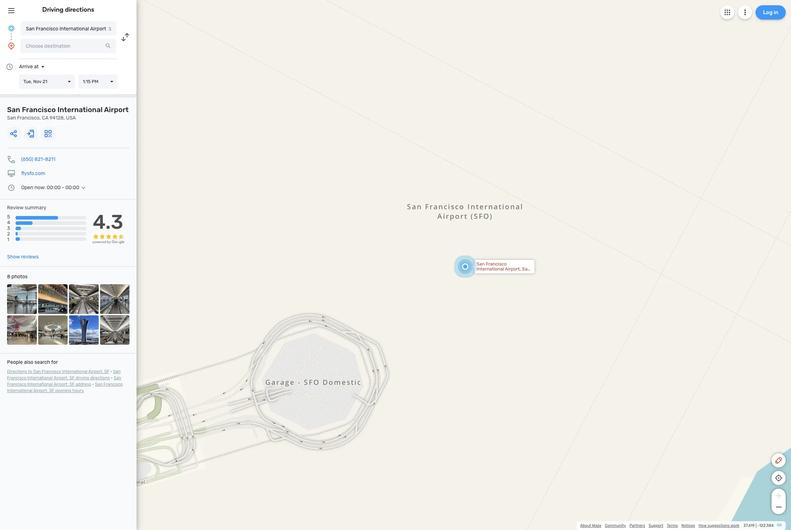 Task type: locate. For each thing, give the bounding box(es) containing it.
directions to san francisco international airport, sf link
[[7, 369, 109, 374]]

0 horizontal spatial -
[[62, 185, 64, 191]]

driving directions
[[42, 6, 94, 13]]

francisco for san francisco international airport, sf opening hours
[[104, 382, 123, 387]]

flysfo.com link
[[21, 171, 45, 177]]

1 vertical spatial directions
[[90, 376, 110, 381]]

0 vertical spatial airport
[[90, 26, 106, 32]]

8211
[[45, 156, 55, 162]]

francisco inside san francisco international airport, sf driving directions
[[7, 376, 26, 381]]

international for san francisco international airport san francisco, ca 94128, usa
[[57, 105, 103, 114]]

1 vertical spatial 94128,
[[507, 271, 521, 277]]

airport up choose destination 'text field'
[[90, 26, 106, 32]]

airport, inside "san francisco international airport, sf opening hours"
[[33, 388, 48, 393]]

0 vertical spatial usa
[[66, 115, 76, 121]]

1 vertical spatial francisco,
[[477, 271, 499, 277]]

francisco
[[36, 26, 58, 32], [22, 105, 56, 114], [486, 261, 507, 267], [42, 369, 61, 374], [7, 376, 26, 381], [7, 382, 26, 387], [104, 382, 123, 387]]

san inside san francisco international airport, sf driving directions
[[113, 369, 121, 374]]

0 vertical spatial -
[[62, 185, 64, 191]]

at
[[34, 64, 39, 70]]

hours
[[72, 388, 84, 393]]

(650)
[[21, 156, 33, 162]]

pencil image
[[774, 456, 783, 465]]

notices
[[681, 524, 695, 528]]

tue, nov 21
[[23, 79, 47, 84]]

francisco inside "san francisco international airport, sf opening hours"
[[104, 382, 123, 387]]

- right |
[[758, 524, 759, 528]]

francisco inside san francisco international airport, sf address
[[7, 382, 26, 387]]

international inside san francisco international airport san francisco, ca 94128, usa
[[57, 105, 103, 114]]

san francisco international airport, san francisco, ca 94128, usa
[[477, 261, 531, 277]]

8 photos
[[7, 274, 28, 280]]

usa inside san francisco international airport san francisco, ca 94128, usa
[[66, 115, 76, 121]]

san francisco international airport, sf driving directions
[[7, 369, 121, 381]]

francisco, inside san francisco international airport san francisco, ca 94128, usa
[[17, 115, 41, 121]]

now:
[[35, 185, 46, 191]]

directions
[[65, 6, 94, 13], [90, 376, 110, 381]]

0 horizontal spatial 94128,
[[50, 115, 65, 121]]

- left chevron down image
[[62, 185, 64, 191]]

how suggestions work link
[[699, 524, 739, 528]]

0 horizontal spatial ca
[[42, 115, 48, 121]]

0 horizontal spatial 00:00
[[47, 185, 61, 191]]

francisco inside san francisco international airport san francisco, ca 94128, usa
[[22, 105, 56, 114]]

pm
[[92, 79, 98, 84]]

francisco inside button
[[36, 26, 58, 32]]

support link
[[649, 524, 663, 528]]

san for san francisco international airport, sf driving directions
[[113, 369, 121, 374]]

reviews
[[21, 254, 39, 260]]

san for san francisco international airport, sf opening hours
[[95, 382, 102, 387]]

directions up san francisco international airport button at the top
[[65, 6, 94, 13]]

san inside san francisco international airport, sf address
[[114, 376, 121, 381]]

00:00
[[47, 185, 61, 191], [65, 185, 79, 191]]

francisco for san francisco international airport san francisco, ca 94128, usa
[[22, 105, 56, 114]]

0 vertical spatial ca
[[42, 115, 48, 121]]

work
[[731, 524, 739, 528]]

0 horizontal spatial francisco,
[[17, 115, 41, 121]]

sf
[[104, 369, 109, 374], [69, 376, 74, 381], [69, 382, 74, 387], [49, 388, 54, 393]]

international inside san francisco international airport, sf address
[[27, 382, 53, 387]]

open
[[21, 185, 33, 191]]

sf inside san francisco international airport, sf driving directions
[[69, 376, 74, 381]]

address
[[76, 382, 91, 387]]

0 horizontal spatial usa
[[66, 115, 76, 121]]

francisco inside the "san francisco international airport, san francisco, ca 94128, usa"
[[486, 261, 507, 267]]

international inside san francisco international airport, sf driving directions
[[27, 376, 53, 381]]

international for san francisco international airport, sf driving directions
[[27, 376, 53, 381]]

san inside "san francisco international airport, sf opening hours"
[[95, 382, 102, 387]]

1 vertical spatial clock image
[[7, 184, 16, 192]]

4
[[7, 220, 10, 226]]

san francisco international airport, sf opening hours
[[7, 382, 123, 393]]

francisco for san francisco international airport, san francisco, ca 94128, usa
[[486, 261, 507, 267]]

usa
[[66, 115, 76, 121], [522, 271, 531, 277]]

international inside "san francisco international airport, sf opening hours"
[[7, 388, 32, 393]]

computer image
[[7, 169, 16, 178]]

review
[[7, 205, 23, 211]]

0 vertical spatial francisco,
[[17, 115, 41, 121]]

francisco, for airport
[[17, 115, 41, 121]]

opening
[[55, 388, 71, 393]]

1 vertical spatial usa
[[522, 271, 531, 277]]

airport, inside san francisco international airport, sf driving directions
[[54, 376, 68, 381]]

driving
[[42, 6, 63, 13]]

1 horizontal spatial francisco,
[[477, 271, 499, 277]]

people
[[7, 359, 23, 366]]

1 vertical spatial airport
[[104, 105, 129, 114]]

(650) 821-8211
[[21, 156, 55, 162]]

usa inside the "san francisco international airport, san francisco, ca 94128, usa"
[[522, 271, 531, 277]]

driving
[[76, 376, 89, 381]]

review summary
[[7, 205, 46, 211]]

1
[[7, 237, 9, 243]]

community link
[[605, 524, 626, 528]]

search
[[35, 359, 50, 366]]

94128, inside san francisco international airport san francisco, ca 94128, usa
[[50, 115, 65, 121]]

airport inside san francisco international airport button
[[90, 26, 106, 32]]

ca
[[42, 115, 48, 121], [500, 271, 506, 277]]

1 horizontal spatial usa
[[522, 271, 531, 277]]

francisco for san francisco international airport, sf driving directions
[[7, 376, 26, 381]]

5
[[7, 214, 10, 220]]

airport, inside the "san francisco international airport, san francisco, ca 94128, usa"
[[505, 266, 521, 272]]

image 6 of san francisco international airport, sf image
[[38, 315, 68, 345]]

international
[[59, 26, 89, 32], [57, 105, 103, 114], [477, 266, 504, 272], [62, 369, 87, 374], [27, 376, 53, 381], [27, 382, 53, 387], [7, 388, 32, 393]]

francisco,
[[17, 115, 41, 121], [477, 271, 499, 277]]

sf inside "san francisco international airport, sf opening hours"
[[49, 388, 54, 393]]

ca inside the "san francisco international airport, san francisco, ca 94128, usa"
[[500, 271, 506, 277]]

international inside the "san francisco international airport, san francisco, ca 94128, usa"
[[477, 266, 504, 272]]

clock image left arrive
[[5, 63, 14, 71]]

1 horizontal spatial -
[[758, 524, 759, 528]]

francisco, inside the "san francisco international airport, san francisco, ca 94128, usa"
[[477, 271, 499, 277]]

clock image down computer image
[[7, 184, 16, 192]]

0 vertical spatial 94128,
[[50, 115, 65, 121]]

1 horizontal spatial 94128,
[[507, 271, 521, 277]]

notices link
[[681, 524, 695, 528]]

1 horizontal spatial 00:00
[[65, 185, 79, 191]]

san
[[26, 26, 35, 32], [7, 105, 20, 114], [7, 115, 16, 121], [477, 261, 485, 267], [522, 266, 530, 272], [33, 369, 41, 374], [113, 369, 121, 374], [114, 376, 121, 381], [95, 382, 102, 387]]

terms
[[667, 524, 678, 528]]

1 vertical spatial -
[[758, 524, 759, 528]]

san francisco international airport, sf driving directions link
[[7, 369, 121, 381]]

airport inside san francisco international airport san francisco, ca 94128, usa
[[104, 105, 129, 114]]

international for san francisco international airport
[[59, 26, 89, 32]]

sf inside san francisco international airport, sf address
[[69, 382, 74, 387]]

directions right the driving
[[90, 376, 110, 381]]

1 horizontal spatial ca
[[500, 271, 506, 277]]

international inside button
[[59, 26, 89, 32]]

directions
[[7, 369, 27, 374]]

image 2 of san francisco international airport, sf image
[[38, 284, 68, 314]]

san francisco international airport san francisco, ca 94128, usa
[[7, 105, 129, 121]]

94128, inside the "san francisco international airport, san francisco, ca 94128, usa"
[[507, 271, 521, 277]]

94128,
[[50, 115, 65, 121], [507, 271, 521, 277]]

airport down 1:15 pm list box
[[104, 105, 129, 114]]

francisco for san francisco international airport
[[36, 26, 58, 32]]

tue,
[[23, 79, 32, 84]]

show reviews
[[7, 254, 39, 260]]

international for san francisco international airport, sf address
[[27, 382, 53, 387]]

1 00:00 from the left
[[47, 185, 61, 191]]

san inside button
[[26, 26, 35, 32]]

5 4 3 2 1
[[7, 214, 10, 243]]

airport,
[[505, 266, 521, 272], [88, 369, 103, 374], [54, 376, 68, 381], [54, 382, 68, 387], [33, 388, 48, 393]]

-
[[62, 185, 64, 191], [758, 524, 759, 528]]

1:15 pm
[[83, 79, 98, 84]]

directions to san francisco international airport, sf
[[7, 369, 109, 374]]

ca inside san francisco international airport san francisco, ca 94128, usa
[[42, 115, 48, 121]]

clock image
[[5, 63, 14, 71], [7, 184, 16, 192]]

airport
[[90, 26, 106, 32], [104, 105, 129, 114]]

san francisco international airport button
[[21, 21, 116, 35]]

1 vertical spatial ca
[[500, 271, 506, 277]]

san for san francisco international airport
[[26, 26, 35, 32]]



Task type: vqa. For each thing, say whether or not it's contained in the screenshot.
the right 'CA,'
no



Task type: describe. For each thing, give the bounding box(es) containing it.
37.619 | -122.384
[[744, 524, 774, 528]]

|
[[756, 524, 757, 528]]

sf for address
[[69, 382, 74, 387]]

waze
[[592, 524, 601, 528]]

ca for airport,
[[500, 271, 506, 277]]

location image
[[7, 42, 16, 50]]

Choose destination text field
[[21, 39, 116, 53]]

san for san francisco international airport san francisco, ca 94128, usa
[[7, 105, 20, 114]]

2 00:00 from the left
[[65, 185, 79, 191]]

open now: 00:00 - 00:00
[[21, 185, 79, 191]]

how
[[699, 524, 707, 528]]

airport, for directions
[[54, 376, 68, 381]]

san for san francisco international airport, san francisco, ca 94128, usa
[[477, 261, 485, 267]]

airport for san francisco international airport san francisco, ca 94128, usa
[[104, 105, 129, 114]]

21
[[43, 79, 47, 84]]

airport, for hours
[[33, 388, 48, 393]]

about waze link
[[580, 524, 601, 528]]

airport, for ca
[[505, 266, 521, 272]]

open now: 00:00 - 00:00 button
[[21, 185, 88, 191]]

airport, inside san francisco international airport, sf address
[[54, 382, 68, 387]]

image 3 of san francisco international airport, sf image
[[69, 284, 99, 314]]

usa for airport,
[[522, 271, 531, 277]]

airport for san francisco international airport
[[90, 26, 106, 32]]

arrive at
[[19, 64, 39, 70]]

tue, nov 21 list box
[[19, 75, 75, 89]]

zoom in image
[[774, 492, 783, 500]]

821-
[[35, 156, 45, 162]]

partners link
[[630, 524, 645, 528]]

terms link
[[667, 524, 678, 528]]

link image
[[777, 523, 782, 528]]

zoom out image
[[774, 503, 783, 512]]

94128, for airport
[[50, 115, 65, 121]]

image 8 of san francisco international airport, sf image
[[100, 315, 129, 345]]

san francisco international airport, sf address
[[7, 376, 121, 387]]

francisco for san francisco international airport, sf address
[[7, 382, 26, 387]]

flysfo.com
[[21, 171, 45, 177]]

international for san francisco international airport, sf opening hours
[[7, 388, 32, 393]]

show
[[7, 254, 20, 260]]

to
[[28, 369, 32, 374]]

0 vertical spatial directions
[[65, 6, 94, 13]]

partners
[[630, 524, 645, 528]]

94128, for airport,
[[507, 271, 521, 277]]

san francisco international airport, sf address link
[[7, 376, 121, 387]]

arrive
[[19, 64, 33, 70]]

usa for airport
[[66, 115, 76, 121]]

san francisco international airport, sf opening hours link
[[7, 382, 123, 393]]

sf for driving
[[69, 376, 74, 381]]

people also search for
[[7, 359, 58, 366]]

community
[[605, 524, 626, 528]]

suggestions
[[708, 524, 730, 528]]

2
[[7, 231, 10, 237]]

0 vertical spatial clock image
[[5, 63, 14, 71]]

summary
[[25, 205, 46, 211]]

current location image
[[7, 24, 16, 33]]

3
[[7, 225, 10, 231]]

for
[[51, 359, 58, 366]]

image 5 of san francisco international airport, sf image
[[7, 315, 37, 345]]

image 4 of san francisco international airport, sf image
[[100, 284, 129, 314]]

about
[[580, 524, 591, 528]]

nov
[[33, 79, 41, 84]]

directions inside san francisco international airport, sf driving directions
[[90, 376, 110, 381]]

image 1 of san francisco international airport, sf image
[[7, 284, 37, 314]]

image 7 of san francisco international airport, sf image
[[69, 315, 99, 345]]

francisco, for airport,
[[477, 271, 499, 277]]

san for san francisco international airport, sf address
[[114, 376, 121, 381]]

1:15 pm list box
[[79, 75, 117, 89]]

chevron down image
[[79, 185, 88, 191]]

support
[[649, 524, 663, 528]]

4.3
[[93, 211, 123, 234]]

(650) 821-8211 link
[[21, 156, 55, 162]]

8
[[7, 274, 10, 280]]

sf for opening
[[49, 388, 54, 393]]

san francisco international airport
[[26, 26, 106, 32]]

photos
[[11, 274, 28, 280]]

also
[[24, 359, 33, 366]]

1:15
[[83, 79, 91, 84]]

122.384
[[759, 524, 774, 528]]

international for san francisco international airport, san francisco, ca 94128, usa
[[477, 266, 504, 272]]

about waze community partners support terms notices how suggestions work
[[580, 524, 739, 528]]

ca for airport
[[42, 115, 48, 121]]

call image
[[7, 155, 16, 164]]

37.619
[[744, 524, 755, 528]]



